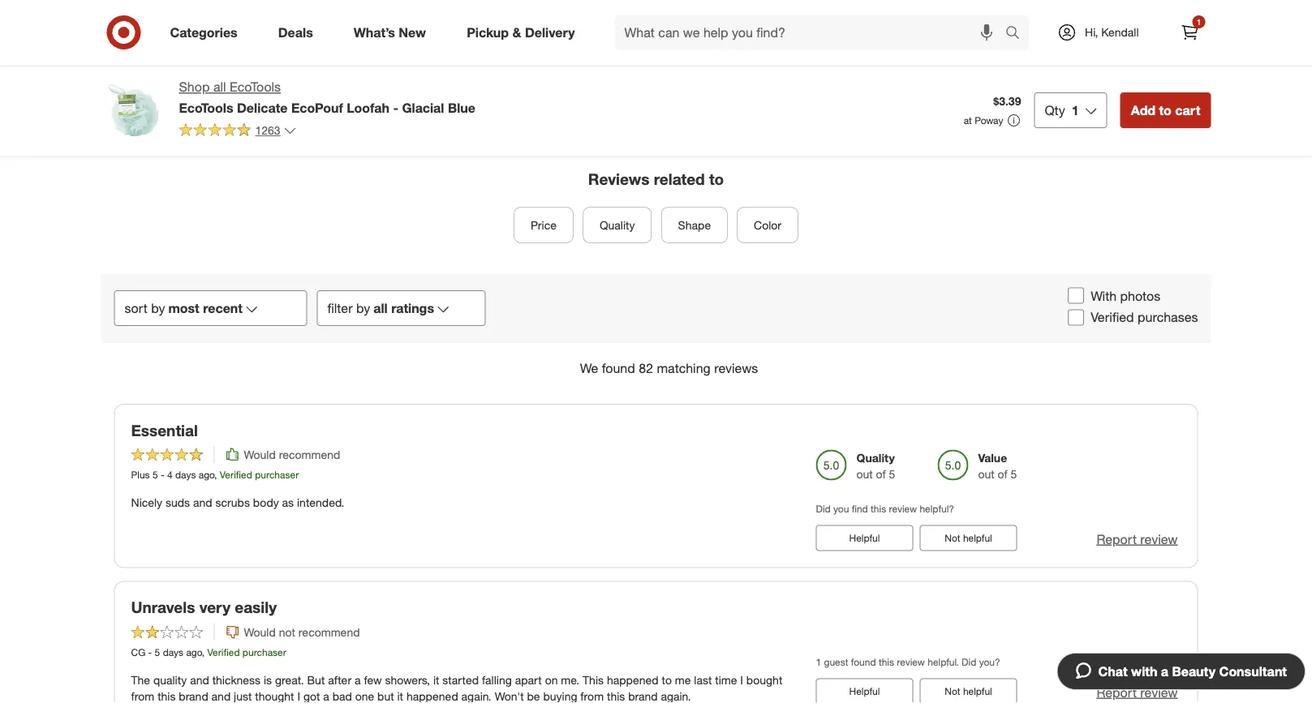 Task type: describe. For each thing, give the bounding box(es) containing it.
all inside shop all ecotools ecotools delicate ecopouf loofah - glacial blue
[[213, 79, 226, 95]]

see
[[969, 3, 989, 17]]

nicely
[[131, 496, 162, 510]]

photos
[[1121, 288, 1161, 304]]

sort
[[125, 301, 148, 316]]

time
[[715, 674, 738, 688]]

0 horizontal spatial did
[[816, 503, 831, 515]]

categories
[[170, 24, 238, 40]]

more
[[992, 3, 1018, 17]]

got
[[304, 690, 320, 704]]

would for unravels very easily
[[244, 626, 276, 640]]

qty
[[1045, 102, 1066, 118]]

but
[[378, 690, 394, 704]]

buying
[[543, 690, 578, 704]]

a inside chat with a beauty consultant button
[[1162, 664, 1169, 680]]

few
[[364, 674, 382, 688]]

unravels very easily
[[131, 599, 277, 618]]

color
[[754, 218, 782, 232]]

one
[[355, 690, 374, 704]]

bought
[[747, 674, 783, 688]]

1 brand from the left
[[179, 690, 208, 704]]

2 from from the left
[[581, 690, 604, 704]]

me.
[[561, 674, 580, 688]]

1 from from the left
[[131, 690, 154, 704]]

helpful for out of 5
[[964, 533, 993, 545]]

1 vertical spatial ,
[[202, 647, 205, 659]]

quality button
[[583, 207, 652, 243]]

cart
[[1176, 102, 1201, 118]]

With photos checkbox
[[1069, 288, 1085, 304]]

you
[[834, 503, 850, 515]]

1263 link
[[179, 122, 297, 141]]

shop
[[179, 79, 210, 95]]

4
[[167, 469, 173, 481]]

essential
[[131, 421, 198, 440]]

1 vertical spatial did
[[962, 656, 977, 669]]

guest
[[824, 656, 849, 669]]

1 link
[[1173, 15, 1208, 50]]

reviews
[[715, 361, 759, 377]]

1 vertical spatial ago
[[186, 647, 202, 659]]

delicate
[[237, 100, 288, 116]]

thickness
[[212, 674, 261, 688]]

not for would not recommend
[[945, 686, 961, 698]]

not helpful for out of 5
[[945, 533, 993, 545]]

and for unravels very easily
[[190, 674, 209, 688]]

bad
[[333, 690, 352, 704]]

we
[[580, 361, 599, 377]]

ecopouf
[[291, 100, 343, 116]]

Verified purchases checkbox
[[1069, 310, 1085, 326]]

with
[[1132, 664, 1158, 680]]

hi, kendall
[[1086, 25, 1139, 39]]

1 vertical spatial all
[[374, 301, 388, 316]]

pickup & delivery
[[467, 24, 575, 40]]

see more review images
[[957, 3, 1030, 34]]

helpful?
[[920, 503, 955, 515]]

chat
[[1099, 664, 1128, 680]]

unravels
[[131, 599, 195, 618]]

thought
[[255, 690, 294, 704]]

1 horizontal spatial to
[[710, 170, 724, 189]]

what's new link
[[340, 15, 447, 50]]

&
[[513, 24, 522, 40]]

filter
[[328, 301, 353, 316]]

add
[[1131, 102, 1156, 118]]

deals
[[278, 24, 313, 40]]

purchases
[[1138, 310, 1199, 326]]

add to cart
[[1131, 102, 1201, 118]]

reviews related to
[[588, 170, 724, 189]]

scrubs
[[215, 496, 250, 510]]

report for would not recommend
[[1097, 685, 1137, 701]]

1 vertical spatial it
[[397, 690, 404, 704]]

1 for 1
[[1197, 17, 1202, 27]]

most
[[168, 301, 200, 316]]

guest review image 6 of 12, zoom in image
[[828, 0, 930, 69]]

0 vertical spatial recommend
[[279, 448, 340, 462]]

2 vertical spatial and
[[212, 690, 231, 704]]

not helpful button for would not recommend
[[920, 679, 1018, 704]]

0 vertical spatial i
[[741, 674, 744, 688]]

new
[[399, 24, 426, 40]]

add to cart button
[[1121, 93, 1212, 128]]

at
[[964, 114, 973, 127]]

to inside button
[[1160, 102, 1172, 118]]

1 vertical spatial purchaser
[[243, 647, 286, 659]]

0 vertical spatial found
[[602, 361, 635, 377]]

2 vertical spatial verified
[[207, 647, 240, 659]]

see more review images button
[[943, 0, 1044, 69]]

out for quality out of 5
[[857, 467, 873, 482]]

this right the 'buying'
[[607, 690, 625, 704]]

5 inside quality out of 5
[[889, 467, 896, 482]]

0 vertical spatial verified
[[1091, 310, 1135, 326]]

search
[[999, 26, 1038, 42]]

helpful button for out of 5
[[816, 526, 914, 552]]

quality inside the quality and thickness is great. but after a few showers, it started falling apart on me. this happened to me last time i bought from this brand and just thought i got a bad one but it happened again. won't be buying from this brand again.
[[153, 674, 187, 688]]

helpful for would not recommend
[[964, 686, 993, 698]]

beauty
[[1173, 664, 1216, 680]]

great.
[[275, 674, 304, 688]]

2 again. from the left
[[661, 690, 691, 704]]

glacial
[[402, 100, 444, 116]]

2 vertical spatial -
[[148, 647, 152, 659]]

falling
[[482, 674, 512, 688]]

search button
[[999, 15, 1038, 54]]

would recommend
[[244, 448, 340, 462]]

easily
[[235, 599, 277, 618]]

by for sort by
[[151, 301, 165, 316]]

82
[[639, 361, 654, 377]]

price button
[[514, 207, 573, 243]]

helpful.
[[928, 656, 959, 669]]

not for out of 5
[[945, 533, 961, 545]]

guest review image 3 of 12, zoom in image
[[485, 0, 586, 69]]

kendall
[[1102, 25, 1139, 39]]

would not recommend
[[244, 626, 360, 640]]

quality inside quality out of 5
[[857, 451, 895, 465]]



Task type: vqa. For each thing, say whether or not it's contained in the screenshot.
"at"
yes



Task type: locate. For each thing, give the bounding box(es) containing it.
0 horizontal spatial -
[[148, 647, 152, 659]]

verified up nicely suds and scrubs body as intended.
[[220, 469, 252, 481]]

found right guest
[[851, 656, 876, 669]]

1 horizontal spatial ,
[[214, 469, 217, 481]]

2 not helpful button from the top
[[920, 679, 1018, 704]]

2 out from the left
[[979, 467, 995, 482]]

matching
[[657, 361, 711, 377]]

again. down me
[[661, 690, 691, 704]]

2 horizontal spatial 1
[[1197, 17, 1202, 27]]

a
[[1162, 664, 1169, 680], [355, 674, 361, 688], [323, 690, 329, 704]]

report review for would not recommend
[[1097, 685, 1178, 701]]

0 vertical spatial ago
[[199, 469, 214, 481]]

ago down unravels very easily
[[186, 647, 202, 659]]

guest review image 5 of 12, zoom in image
[[714, 0, 815, 69]]

of down value
[[998, 467, 1008, 482]]

1 horizontal spatial from
[[581, 690, 604, 704]]

pickup
[[467, 24, 509, 40]]

, down unravels very easily
[[202, 647, 205, 659]]

quality
[[857, 451, 895, 465], [153, 674, 187, 688]]

not helpful button down 'you?'
[[920, 679, 1018, 704]]

0 vertical spatial -
[[393, 100, 399, 116]]

1 vertical spatial helpful
[[850, 686, 880, 698]]

helpful down "1 guest found this review helpful. did you?"
[[850, 686, 880, 698]]

deals link
[[264, 15, 333, 50]]

0 vertical spatial all
[[213, 79, 226, 95]]

2 by from the left
[[356, 301, 370, 316]]

1 vertical spatial not helpful
[[945, 686, 993, 698]]

1 vertical spatial days
[[163, 647, 184, 659]]

not helpful
[[945, 533, 993, 545], [945, 686, 993, 698]]

poway
[[975, 114, 1004, 127]]

out for value out of 5
[[979, 467, 995, 482]]

by for filter by
[[356, 301, 370, 316]]

of inside value out of 5
[[998, 467, 1008, 482]]

0 horizontal spatial it
[[397, 690, 404, 704]]

guest review image 2 of 12, zoom in image
[[370, 0, 472, 69]]

1 horizontal spatial 1
[[1072, 102, 1080, 118]]

consultant
[[1220, 664, 1288, 680]]

with photos
[[1091, 288, 1161, 304]]

2 horizontal spatial to
[[1160, 102, 1172, 118]]

quality right the
[[153, 674, 187, 688]]

sort by most recent
[[125, 301, 243, 316]]

and for essential
[[193, 496, 212, 510]]

all
[[213, 79, 226, 95], [374, 301, 388, 316]]

not helpful button
[[920, 526, 1018, 552], [920, 679, 1018, 704]]

color button
[[738, 207, 798, 243]]

image of ecotools delicate ecopouf loofah - glacial blue image
[[101, 78, 166, 143]]

1 right kendall
[[1197, 17, 1202, 27]]

1 vertical spatial found
[[851, 656, 876, 669]]

1 vertical spatial quality
[[153, 674, 187, 688]]

guest review image 4 of 12, zoom in image
[[599, 0, 701, 69]]

1 helpful from the top
[[850, 533, 880, 545]]

not helpful for would not recommend
[[945, 686, 993, 698]]

related
[[654, 170, 705, 189]]

ago
[[199, 469, 214, 481], [186, 647, 202, 659]]

days right 4
[[175, 469, 196, 481]]

2 of from the left
[[998, 467, 1008, 482]]

of for quality
[[877, 467, 886, 482]]

0 horizontal spatial ,
[[202, 647, 205, 659]]

- left 4
[[161, 469, 164, 481]]

1 vertical spatial not
[[945, 686, 961, 698]]

blue
[[448, 100, 476, 116]]

0 vertical spatial would
[[244, 448, 276, 462]]

1 helpful from the top
[[964, 533, 993, 545]]

again.
[[462, 690, 492, 704], [661, 690, 691, 704]]

0 horizontal spatial a
[[323, 690, 329, 704]]

0 horizontal spatial brand
[[179, 690, 208, 704]]

1 vertical spatial not helpful button
[[920, 679, 1018, 704]]

chat with a beauty consultant
[[1099, 664, 1288, 680]]

helpful button down find
[[816, 526, 914, 552]]

2 brand from the left
[[629, 690, 658, 704]]

1 vertical spatial i
[[297, 690, 300, 704]]

0 horizontal spatial out
[[857, 467, 873, 482]]

1 vertical spatial helpful
[[964, 686, 993, 698]]

did left 'you?'
[[962, 656, 977, 669]]

to left me
[[662, 674, 672, 688]]

1 vertical spatial report review
[[1097, 685, 1178, 701]]

intended.
[[297, 496, 345, 510]]

helpful down find
[[850, 533, 880, 545]]

1 horizontal spatial it
[[433, 674, 440, 688]]

this
[[583, 674, 604, 688]]

0 horizontal spatial quality
[[153, 674, 187, 688]]

1 horizontal spatial happened
[[607, 674, 659, 688]]

days
[[175, 469, 196, 481], [163, 647, 184, 659]]

and left just
[[212, 690, 231, 704]]

5 inside value out of 5
[[1011, 467, 1018, 482]]

this right find
[[871, 503, 887, 515]]

did left you at bottom
[[816, 503, 831, 515]]

1 vertical spatial ecotools
[[179, 100, 233, 116]]

2 report review button from the top
[[1097, 684, 1178, 703]]

ratings
[[391, 301, 434, 316]]

2 helpful button from the top
[[816, 679, 914, 704]]

showers,
[[385, 674, 430, 688]]

delivery
[[525, 24, 575, 40]]

1 vertical spatial would
[[244, 626, 276, 640]]

cg - 5 days ago , verified purchaser
[[131, 647, 286, 659]]

happened
[[607, 674, 659, 688], [407, 690, 458, 704]]

0 vertical spatial report review
[[1097, 532, 1178, 548]]

0 vertical spatial it
[[433, 674, 440, 688]]

a left few
[[355, 674, 361, 688]]

purchaser down would recommend
[[255, 469, 299, 481]]

would for essential
[[244, 448, 276, 462]]

and right suds
[[193, 496, 212, 510]]

0 vertical spatial not helpful button
[[920, 526, 1018, 552]]

hi,
[[1086, 25, 1099, 39]]

be
[[527, 690, 540, 704]]

reviews
[[588, 170, 650, 189]]

with
[[1091, 288, 1117, 304]]

1 horizontal spatial all
[[374, 301, 388, 316]]

1 vertical spatial recommend
[[299, 626, 360, 640]]

quality
[[600, 218, 635, 232]]

categories link
[[156, 15, 258, 50]]

2 vertical spatial 1
[[816, 656, 822, 669]]

recommend
[[279, 448, 340, 462], [299, 626, 360, 640]]

1 report review from the top
[[1097, 532, 1178, 548]]

i right time
[[741, 674, 744, 688]]

not
[[279, 626, 295, 640]]

happened down 'showers,'
[[407, 690, 458, 704]]

0 vertical spatial ecotools
[[230, 79, 281, 95]]

just
[[234, 690, 252, 704]]

1 vertical spatial -
[[161, 469, 164, 481]]

ecotools up delicate
[[230, 79, 281, 95]]

verified down with
[[1091, 310, 1135, 326]]

2 helpful from the top
[[964, 686, 993, 698]]

you?
[[980, 656, 1001, 669]]

2 would from the top
[[244, 626, 276, 640]]

1 not helpful from the top
[[945, 533, 993, 545]]

not helpful button down helpful?
[[920, 526, 1018, 552]]

brand
[[179, 690, 208, 704], [629, 690, 658, 704]]

of
[[877, 467, 886, 482], [998, 467, 1008, 482]]

by right sort
[[151, 301, 165, 316]]

i left the got
[[297, 690, 300, 704]]

1 horizontal spatial i
[[741, 674, 744, 688]]

out inside quality out of 5
[[857, 467, 873, 482]]

0 vertical spatial helpful
[[850, 533, 880, 545]]

0 vertical spatial report review button
[[1097, 531, 1178, 549]]

1 vertical spatial report
[[1097, 685, 1137, 701]]

0 vertical spatial quality
[[857, 451, 895, 465]]

to
[[1160, 102, 1172, 118], [710, 170, 724, 189], [662, 674, 672, 688]]

- left glacial
[[393, 100, 399, 116]]

0 horizontal spatial 1
[[816, 656, 822, 669]]

, up scrubs
[[214, 469, 217, 481]]

verified up thickness
[[207, 647, 240, 659]]

1 again. from the left
[[462, 690, 492, 704]]

0 vertical spatial helpful button
[[816, 526, 914, 552]]

1 vertical spatial report review button
[[1097, 684, 1178, 703]]

on
[[545, 674, 558, 688]]

0 vertical spatial ,
[[214, 469, 217, 481]]

of for value
[[998, 467, 1008, 482]]

1 vertical spatial verified
[[220, 469, 252, 481]]

all right shop
[[213, 79, 226, 95]]

helpful button for would not recommend
[[816, 679, 914, 704]]

all left the ratings
[[374, 301, 388, 316]]

days right cg
[[163, 647, 184, 659]]

not down helpful?
[[945, 533, 961, 545]]

1 by from the left
[[151, 301, 165, 316]]

me
[[675, 674, 691, 688]]

0 vertical spatial 1
[[1197, 17, 1202, 27]]

recommend right not
[[299, 626, 360, 640]]

value
[[979, 451, 1008, 465]]

filter by all ratings
[[328, 301, 434, 316]]

nicely suds and scrubs body as intended.
[[131, 496, 345, 510]]

body
[[253, 496, 279, 510]]

-
[[393, 100, 399, 116], [161, 469, 164, 481], [148, 647, 152, 659]]

0 horizontal spatial all
[[213, 79, 226, 95]]

2 not helpful from the top
[[945, 686, 993, 698]]

to right 'related'
[[710, 170, 724, 189]]

1 horizontal spatial by
[[356, 301, 370, 316]]

found left 82
[[602, 361, 635, 377]]

again. down started in the left bottom of the page
[[462, 690, 492, 704]]

would up body
[[244, 448, 276, 462]]

0 horizontal spatial found
[[602, 361, 635, 377]]

1 vertical spatial happened
[[407, 690, 458, 704]]

1 vertical spatial and
[[190, 674, 209, 688]]

1 horizontal spatial did
[[962, 656, 977, 669]]

2 not from the top
[[945, 686, 961, 698]]

0 vertical spatial not helpful
[[945, 533, 993, 545]]

chat with a beauty consultant button
[[1057, 654, 1306, 691]]

$3.39
[[994, 94, 1022, 109]]

helpful down value out of 5
[[964, 533, 993, 545]]

2 report from the top
[[1097, 685, 1137, 701]]

0 vertical spatial happened
[[607, 674, 659, 688]]

1 for 1 guest found this review helpful. did you?
[[816, 656, 822, 669]]

and down the cg - 5 days ago , verified purchaser
[[190, 674, 209, 688]]

out down value
[[979, 467, 995, 482]]

0 vertical spatial helpful
[[964, 533, 993, 545]]

helpful down 'you?'
[[964, 686, 993, 698]]

a right the got
[[323, 690, 329, 704]]

0 vertical spatial not
[[945, 533, 961, 545]]

1 horizontal spatial again.
[[661, 690, 691, 704]]

quality up did you find this review helpful?
[[857, 451, 895, 465]]

1 would from the top
[[244, 448, 276, 462]]

plus 5 - 4 days ago , verified purchaser
[[131, 469, 299, 481]]

1 out from the left
[[857, 467, 873, 482]]

it left started in the left bottom of the page
[[433, 674, 440, 688]]

helpful for would not recommend
[[850, 686, 880, 698]]

1 horizontal spatial out
[[979, 467, 995, 482]]

images
[[993, 20, 1030, 34]]

after
[[328, 674, 352, 688]]

from down this
[[581, 690, 604, 704]]

to inside the quality and thickness is great. but after a few showers, it started falling apart on me. this happened to me last time i bought from this brand and just thought i got a bad one but it happened again. won't be buying from this brand again.
[[662, 674, 672, 688]]

1 vertical spatial helpful button
[[816, 679, 914, 704]]

the quality and thickness is great. but after a few showers, it started falling apart on me. this happened to me last time i bought from this brand and just thought i got a bad one but it happened again. won't be buying from this brand again.
[[131, 674, 783, 704]]

i
[[741, 674, 744, 688], [297, 690, 300, 704]]

not helpful down 'you?'
[[945, 686, 993, 698]]

0 horizontal spatial of
[[877, 467, 886, 482]]

- inside shop all ecotools ecotools delicate ecopouf loofah - glacial blue
[[393, 100, 399, 116]]

ecotools down shop
[[179, 100, 233, 116]]

0 vertical spatial purchaser
[[255, 469, 299, 481]]

helpful button down guest
[[816, 679, 914, 704]]

1 not helpful button from the top
[[920, 526, 1018, 552]]

0 vertical spatial and
[[193, 496, 212, 510]]

report for out of 5
[[1097, 532, 1137, 548]]

2 horizontal spatial a
[[1162, 664, 1169, 680]]

1 helpful button from the top
[[816, 526, 914, 552]]

is
[[264, 674, 272, 688]]

report review button
[[1097, 531, 1178, 549], [1097, 684, 1178, 703]]

not helpful button for out of 5
[[920, 526, 1018, 552]]

0 horizontal spatial again.
[[462, 690, 492, 704]]

happened right this
[[607, 674, 659, 688]]

1 right qty
[[1072, 102, 1080, 118]]

recent
[[203, 301, 243, 316]]

last
[[694, 674, 712, 688]]

1 horizontal spatial quality
[[857, 451, 895, 465]]

1 guest found this review helpful. did you?
[[816, 656, 1001, 669]]

0 vertical spatial days
[[175, 469, 196, 481]]

a right with
[[1162, 664, 1169, 680]]

helpful for out of 5
[[850, 533, 880, 545]]

of inside quality out of 5
[[877, 467, 886, 482]]

1 left guest
[[816, 656, 822, 669]]

1 report from the top
[[1097, 532, 1137, 548]]

- right cg
[[148, 647, 152, 659]]

won't
[[495, 690, 524, 704]]

review inside 'see more review images'
[[957, 20, 990, 34]]

1 horizontal spatial of
[[998, 467, 1008, 482]]

at poway
[[964, 114, 1004, 127]]

to right add
[[1160, 102, 1172, 118]]

not helpful down helpful?
[[945, 533, 993, 545]]

2 horizontal spatial -
[[393, 100, 399, 116]]

would down easily
[[244, 626, 276, 640]]

value out of 5
[[979, 451, 1018, 482]]

out inside value out of 5
[[979, 467, 995, 482]]

guest review image 1 of 12, zoom in image
[[256, 0, 357, 69]]

1 vertical spatial to
[[710, 170, 724, 189]]

out up find
[[857, 467, 873, 482]]

0 vertical spatial to
[[1160, 102, 1172, 118]]

1 horizontal spatial -
[[161, 469, 164, 481]]

not down helpful.
[[945, 686, 961, 698]]

this down the cg - 5 days ago , verified purchaser
[[158, 690, 176, 704]]

1 horizontal spatial a
[[355, 674, 361, 688]]

loofah
[[347, 100, 390, 116]]

from down the
[[131, 690, 154, 704]]

report review button for out of 5
[[1097, 531, 1178, 549]]

ago right 4
[[199, 469, 214, 481]]

1 horizontal spatial brand
[[629, 690, 658, 704]]

2 helpful from the top
[[850, 686, 880, 698]]

purchaser up is
[[243, 647, 286, 659]]

recommend up intended. on the left of page
[[279, 448, 340, 462]]

0 vertical spatial did
[[816, 503, 831, 515]]

helpful button
[[816, 526, 914, 552], [816, 679, 914, 704]]

1 not from the top
[[945, 533, 961, 545]]

1 of from the left
[[877, 467, 886, 482]]

shape
[[678, 218, 711, 232]]

this right guest
[[879, 656, 895, 669]]

0 horizontal spatial happened
[[407, 690, 458, 704]]

it right but
[[397, 690, 404, 704]]

What can we help you find? suggestions appear below search field
[[615, 15, 1010, 50]]

report review button for would not recommend
[[1097, 684, 1178, 703]]

,
[[214, 469, 217, 481], [202, 647, 205, 659]]

0 horizontal spatial i
[[297, 690, 300, 704]]

1 horizontal spatial found
[[851, 656, 876, 669]]

0 horizontal spatial from
[[131, 690, 154, 704]]

report review for out of 5
[[1097, 532, 1178, 548]]

quality out of 5
[[857, 451, 896, 482]]

of up did you find this review helpful?
[[877, 467, 886, 482]]

0 horizontal spatial to
[[662, 674, 672, 688]]

would
[[244, 448, 276, 462], [244, 626, 276, 640]]

by right the filter
[[356, 301, 370, 316]]

1 report review button from the top
[[1097, 531, 1178, 549]]

2 report review from the top
[[1097, 685, 1178, 701]]

report review
[[1097, 532, 1178, 548], [1097, 685, 1178, 701]]

did you find this review helpful?
[[816, 503, 955, 515]]

1
[[1197, 17, 1202, 27], [1072, 102, 1080, 118], [816, 656, 822, 669]]

0 vertical spatial report
[[1097, 532, 1137, 548]]

2 vertical spatial to
[[662, 674, 672, 688]]

plus
[[131, 469, 150, 481]]

0 horizontal spatial by
[[151, 301, 165, 316]]

1 vertical spatial 1
[[1072, 102, 1080, 118]]



